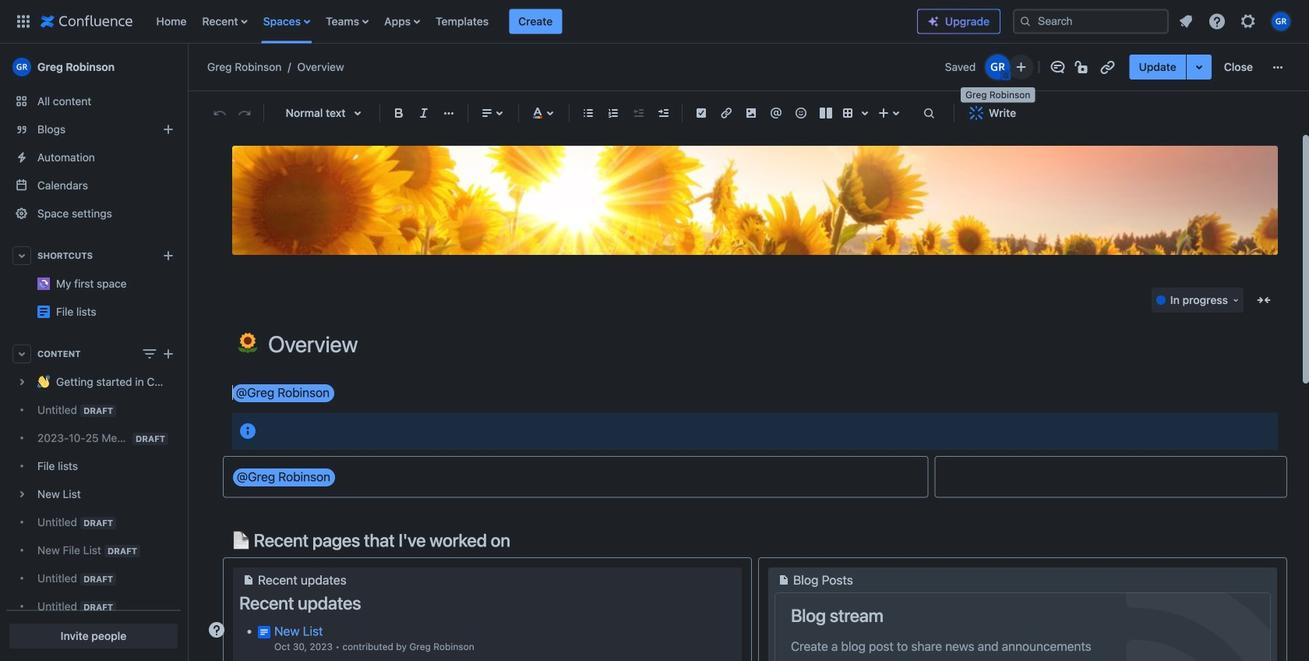Task type: vqa. For each thing, say whether or not it's contained in the screenshot.
🛠️
no



Task type: describe. For each thing, give the bounding box(es) containing it.
create a page image
[[159, 345, 178, 363]]

Search field
[[1014, 9, 1169, 34]]

table size image
[[856, 104, 875, 122]]

list item inside global element
[[509, 9, 562, 34]]

create a blog image
[[159, 120, 178, 139]]

help icon image
[[1208, 12, 1227, 31]]

blog posts image
[[775, 571, 794, 589]]

align left image
[[478, 104, 497, 122]]

list for premium icon
[[1173, 7, 1300, 35]]

panel info image
[[239, 422, 257, 440]]

indent tab image
[[654, 104, 673, 122]]

mention @ image
[[767, 104, 786, 122]]

more image
[[1269, 58, 1288, 76]]

collapse sidebar image
[[170, 51, 204, 83]]

bullet list ⌘⇧8 image
[[579, 104, 598, 122]]



Task type: locate. For each thing, give the bounding box(es) containing it.
find and replace image
[[920, 104, 939, 122]]

emoji : image
[[792, 104, 811, 122]]

text formatting group
[[387, 101, 462, 126]]

Main content area, start typing to enter text. text field
[[223, 382, 1288, 661]]

appswitcher icon image
[[14, 12, 33, 31]]

bold ⌘b image
[[390, 104, 409, 122]]

settings icon image
[[1240, 12, 1258, 31]]

group
[[1130, 55, 1263, 80]]

0 horizontal spatial list
[[149, 0, 918, 43]]

numbered list ⌘⇧7 image
[[604, 104, 623, 122]]

action item [] image
[[692, 104, 711, 122]]

tree inside space element
[[6, 368, 181, 661]]

tree
[[6, 368, 181, 661]]

tooltip
[[961, 87, 1036, 103]]

:sunflower: image
[[238, 333, 258, 353], [238, 333, 258, 353]]

list item
[[509, 9, 562, 34]]

link ⌘k image
[[717, 104, 736, 122]]

copy link image
[[1099, 58, 1118, 76]]

list for 'appswitcher icon'
[[149, 0, 918, 43]]

confluence image
[[41, 12, 133, 31], [41, 12, 133, 31]]

1 horizontal spatial list
[[1173, 7, 1300, 35]]

recent updates image
[[239, 571, 258, 589]]

make page fixed-width image
[[1255, 291, 1274, 310]]

more formatting image
[[440, 104, 458, 122]]

no restrictions image
[[1074, 58, 1093, 76]]

invite to edit image
[[1012, 58, 1031, 76]]

add image, video, or file image
[[742, 104, 761, 122]]

file lists image
[[37, 306, 50, 318]]

space element
[[0, 44, 187, 661]]

banner
[[0, 0, 1310, 44]]

table ⇧⌥t image
[[839, 104, 858, 122]]

add shortcut image
[[159, 246, 178, 265]]

premium image
[[928, 15, 940, 28]]

italic ⌘i image
[[415, 104, 433, 122]]

search image
[[1020, 15, 1032, 28]]

None search field
[[1014, 9, 1169, 34]]

comment icon image
[[1049, 58, 1068, 76]]

Give this page a title text field
[[268, 331, 1279, 357]]

global element
[[9, 0, 918, 43]]

notification icon image
[[1177, 12, 1196, 31]]

list
[[149, 0, 918, 43], [1173, 7, 1300, 35]]

change view image
[[140, 345, 159, 363]]

list formating group
[[576, 101, 676, 126]]

adjust update settings image
[[1190, 58, 1209, 76]]

layouts image
[[817, 104, 836, 122]]



